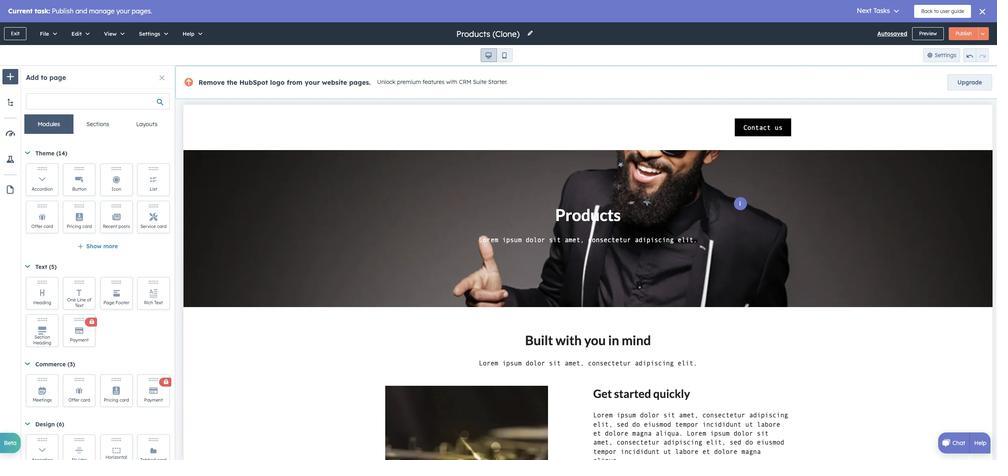 Task type: locate. For each thing, give the bounding box(es) containing it.
help inside button
[[183, 30, 195, 37]]

modules
[[38, 121, 60, 128]]

logo
[[270, 78, 285, 86]]

edit button
[[63, 22, 95, 45]]

1 vertical spatial settings
[[935, 52, 956, 59]]

publish
[[956, 30, 972, 37]]

None field
[[456, 28, 522, 39]]

the
[[227, 78, 237, 86]]

page
[[49, 73, 66, 82]]

0 horizontal spatial help
[[183, 30, 195, 37]]

website
[[322, 78, 347, 86]]

1 vertical spatial settings button
[[923, 48, 960, 62]]

settings right view button
[[139, 30, 160, 37]]

exit link
[[4, 27, 26, 40]]

remove the hubspot logo from your website pages.
[[199, 78, 371, 86]]

autosaved button
[[877, 29, 907, 39]]

tab list
[[24, 114, 171, 134]]

features
[[422, 78, 445, 86]]

layouts
[[136, 121, 157, 128]]

1 vertical spatial help
[[974, 440, 987, 447]]

settings button
[[130, 22, 174, 45], [923, 48, 960, 62]]

tab list containing modules
[[24, 114, 171, 134]]

file button
[[31, 22, 63, 45]]

preview
[[919, 30, 937, 37]]

tab panel
[[24, 134, 171, 147]]

help
[[183, 30, 195, 37], [974, 440, 987, 447]]

sections link
[[73, 114, 122, 134]]

group up starter.
[[480, 48, 513, 62]]

settings
[[139, 30, 160, 37], [935, 52, 956, 59]]

group down publish group
[[963, 48, 989, 62]]

modules link
[[24, 114, 73, 134]]

beta
[[4, 440, 17, 447]]

0 horizontal spatial settings button
[[130, 22, 174, 45]]

suite
[[473, 78, 487, 86]]

0 vertical spatial settings button
[[130, 22, 174, 45]]

group
[[480, 48, 513, 62], [963, 48, 989, 62]]

0 vertical spatial help
[[183, 30, 195, 37]]

upgrade
[[958, 79, 982, 86]]

0 vertical spatial settings
[[139, 30, 160, 37]]

unlock
[[377, 78, 395, 86]]

1 horizontal spatial settings button
[[923, 48, 960, 62]]

to
[[41, 73, 47, 82]]

0 horizontal spatial group
[[480, 48, 513, 62]]

settings down 'preview' button on the top right of page
[[935, 52, 956, 59]]

close image
[[160, 76, 164, 80]]

beta button
[[0, 433, 21, 453]]

your
[[305, 78, 320, 86]]

upgrade link
[[947, 74, 992, 91]]

hubspot
[[239, 78, 268, 86]]

1 horizontal spatial group
[[963, 48, 989, 62]]



Task type: vqa. For each thing, say whether or not it's contained in the screenshot.
Account Defaults Link
no



Task type: describe. For each thing, give the bounding box(es) containing it.
autosaved
[[877, 30, 907, 37]]

file
[[40, 30, 49, 37]]

starter.
[[488, 78, 507, 86]]

add
[[26, 73, 39, 82]]

publish group
[[949, 27, 989, 40]]

0 horizontal spatial settings
[[139, 30, 160, 37]]

remove
[[199, 78, 225, 86]]

pages.
[[349, 78, 371, 86]]

layouts link
[[122, 114, 171, 134]]

from
[[287, 78, 303, 86]]

publish button
[[949, 27, 979, 40]]

help button
[[174, 22, 208, 45]]

Search search field
[[26, 93, 170, 110]]

preview button
[[912, 27, 944, 40]]

1 horizontal spatial settings
[[935, 52, 956, 59]]

chat
[[953, 440, 965, 447]]

exit
[[11, 30, 20, 37]]

view button
[[95, 22, 130, 45]]

add to page
[[26, 73, 66, 82]]

premium
[[397, 78, 421, 86]]

sections
[[87, 121, 109, 128]]

unlock premium features with crm suite starter.
[[377, 78, 507, 86]]

crm
[[459, 78, 471, 86]]

1 horizontal spatial help
[[974, 440, 987, 447]]

2 group from the left
[[963, 48, 989, 62]]

1 group from the left
[[480, 48, 513, 62]]

edit
[[71, 30, 82, 37]]

with
[[446, 78, 457, 86]]

view
[[104, 30, 117, 37]]



